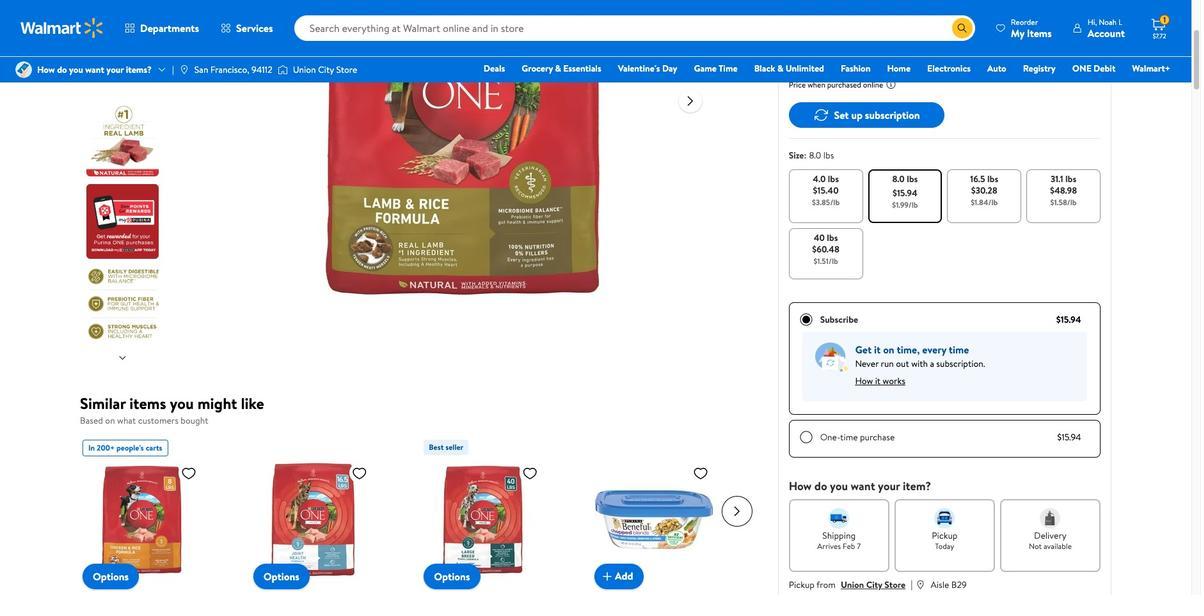 Task type: describe. For each thing, give the bounding box(es) containing it.
bought
[[181, 415, 208, 427]]

time
[[719, 62, 738, 75]]

electronics link
[[922, 61, 976, 76]]

people's
[[116, 442, 144, 453]]

how do you want your item?
[[789, 479, 931, 495]]

formula,
[[789, 8, 838, 25]]

1 horizontal spatial one
[[1072, 62, 1091, 75]]

seller
[[446, 442, 463, 453]]

online
[[863, 79, 883, 90]]

your for items?
[[106, 63, 124, 76]]

protein
[[888, 0, 929, 6]]

departments button
[[114, 13, 210, 44]]

hi,
[[1088, 16, 1097, 27]]

31.1 lbs $48.98 $1.58/lb
[[1050, 173, 1077, 208]]

$15.94 $1.99/lb
[[789, 51, 877, 76]]

1 product group from the left
[[83, 435, 225, 596]]

options link for best
[[424, 564, 480, 590]]

my
[[1011, 26, 1024, 40]]

0 vertical spatial it
[[874, 343, 881, 357]]

and
[[1050, 0, 1071, 6]]

lbs for 31.1 lbs
[[1065, 173, 1076, 186]]

options for best
[[434, 570, 470, 584]]

francisco,
[[210, 63, 249, 76]]

intent image for delivery image
[[1040, 509, 1061, 529]]

you for how do you want your items?
[[69, 63, 83, 76]]

subscribe
[[820, 314, 858, 326]]

valentine's day
[[618, 62, 677, 75]]

delivery
[[1034, 530, 1067, 543]]

one-time purchase
[[820, 431, 895, 444]]

0 horizontal spatial city
[[318, 63, 334, 76]]

31.1
[[1051, 173, 1063, 186]]

1 vertical spatial it
[[875, 375, 881, 388]]

valentine's day link
[[612, 61, 683, 76]]

feb
[[843, 541, 855, 552]]

next slide for similar items you might like list image
[[722, 496, 752, 527]]

$30.28
[[971, 184, 997, 197]]

add to favorites list, purina one plus dry dog food joint health formula, real protein rich natural chicken & rice, 16.5lb bag image
[[352, 466, 367, 482]]

purina beneful wet dog food for adult dogs, high protein gravy chopped blends, turkey, 10 oz tub image
[[594, 460, 713, 579]]

lb
[[851, 8, 862, 25]]

purina one high protein dry dog food, lamb and rice formula, 8 lb bag - image 5 of 10 image
[[86, 267, 161, 342]]

add button
[[594, 564, 643, 590]]

not
[[1029, 541, 1042, 552]]

what
[[117, 415, 136, 427]]

purina one high protein dry dog food, lamb and rice formula, 8 lb bag image
[[259, 0, 669, 314]]

similar
[[80, 393, 126, 415]]

 image for san
[[179, 65, 189, 75]]

delivery not available
[[1029, 530, 1072, 552]]

0 vertical spatial store
[[336, 63, 357, 76]]

lbs for 40 lbs
[[827, 232, 838, 244]]

every
[[922, 343, 946, 357]]

when
[[808, 79, 825, 90]]

black & unlimited
[[754, 62, 824, 75]]

similar items you might like based on what customers bought
[[80, 393, 264, 427]]

price when purchased online
[[789, 79, 883, 90]]

day
[[662, 62, 677, 75]]

based
[[80, 415, 103, 427]]

options for in
[[93, 570, 129, 584]]

$7.72
[[1153, 31, 1166, 40]]

& for grocery
[[555, 62, 561, 75]]

auto link
[[982, 61, 1012, 76]]

purina
[[789, 0, 824, 6]]

0 vertical spatial 8.0
[[809, 149, 821, 162]]

walmart image
[[20, 18, 104, 38]]

purchased
[[827, 79, 861, 90]]

hi, noah l account
[[1088, 16, 1125, 40]]

time inside get it on time, every time never run out with a subscription. how it works
[[949, 343, 969, 357]]

$1.99/lb inside $15.94 $1.99/lb
[[844, 59, 877, 73]]

purina one high protein dry dog food, chicken and rice formula, 8 lb bag image
[[83, 460, 202, 579]]

16.5 lbs $30.28 $1.84/lb
[[970, 173, 998, 208]]

black & unlimited link
[[748, 61, 830, 76]]

4.0 lbs $15.40 $3.85/lb
[[812, 173, 840, 208]]

home link
[[881, 61, 916, 76]]

customers
[[138, 415, 178, 427]]

reorder
[[1011, 16, 1038, 27]]

registry
[[1023, 62, 1056, 75]]

$15.94 inside 8.0 lbs $15.94 $1.99/lb
[[893, 187, 918, 200]]

want for item?
[[851, 479, 875, 495]]

works
[[883, 375, 905, 388]]

arrives
[[817, 541, 841, 552]]

one inside purina one high protein dry dog food, lamb and rice formula, 8 lb bag
[[828, 0, 855, 6]]

subscription.
[[936, 358, 985, 370]]

today
[[935, 541, 954, 552]]

never
[[855, 358, 879, 370]]

get it on time, every time never run out with a subscription. how it works
[[855, 343, 985, 388]]

essentials
[[563, 62, 601, 75]]

add
[[615, 570, 633, 584]]

how for how do you want your item?
[[789, 479, 812, 495]]

items
[[1027, 26, 1052, 40]]

union inside pickup from union city store |
[[841, 579, 864, 592]]

game
[[694, 62, 717, 75]]

you for how do you want your item?
[[830, 479, 848, 495]]

b29
[[951, 579, 967, 592]]

from
[[817, 579, 836, 592]]

intent image for shipping image
[[829, 509, 849, 529]]

purina one plus dry dog food joint health formula, real protein rich natural chicken & rice, 16.5lb bag image
[[253, 460, 372, 579]]

add to favorites list, purina one  plus puppy dry dog food for large dogs high protein, real chicken, 40 lb bag image
[[522, 466, 538, 482]]

set up subscription
[[834, 108, 920, 122]]

shipping arrives feb 7
[[817, 530, 861, 552]]

valentine's
[[618, 62, 660, 75]]

best
[[429, 442, 444, 453]]

aisle b29
[[931, 579, 967, 592]]

purina one high protein dry dog food, lamb and rice formula, 8 lb bag
[[789, 0, 1098, 25]]

get
[[855, 343, 872, 357]]

1
[[1163, 14, 1166, 25]]

& for black
[[777, 62, 783, 75]]

grocery & essentials link
[[516, 61, 607, 76]]

200+
[[97, 442, 115, 453]]

reorder my items
[[1011, 16, 1052, 40]]

walmart+
[[1132, 62, 1170, 75]]

dry
[[932, 0, 953, 6]]

40 lbs $60.48 $1.51/lb
[[812, 232, 839, 267]]

debit
[[1094, 62, 1116, 75]]

Search search field
[[294, 15, 975, 41]]

lbs for 4.0 lbs
[[828, 173, 839, 186]]

carts
[[146, 442, 162, 453]]

do for how do you want your items?
[[57, 63, 67, 76]]

40
[[814, 232, 825, 244]]

 image for union
[[278, 63, 288, 76]]

lamb
[[1017, 0, 1047, 6]]



Task type: vqa. For each thing, say whether or not it's contained in the screenshot.


Task type: locate. For each thing, give the bounding box(es) containing it.
1 options link from the left
[[83, 564, 139, 590]]

available
[[1044, 541, 1072, 552]]

union
[[293, 63, 316, 76], [841, 579, 864, 592]]

0 vertical spatial one
[[828, 0, 855, 6]]

0 vertical spatial union
[[293, 63, 316, 76]]

 image
[[278, 63, 288, 76], [179, 65, 189, 75]]

0 horizontal spatial you
[[69, 63, 83, 76]]

0 vertical spatial want
[[85, 63, 104, 76]]

0 vertical spatial how
[[37, 63, 55, 76]]

fashion
[[841, 62, 870, 75]]

options link for in
[[83, 564, 139, 590]]

3 options link from the left
[[424, 564, 480, 590]]

$1.99/lb inside size list
[[892, 200, 918, 211]]

you down walmart image
[[69, 63, 83, 76]]

one left debit
[[1072, 62, 1091, 75]]

on up run
[[883, 343, 894, 357]]

1 vertical spatial on
[[105, 415, 115, 427]]

unlimited
[[786, 62, 824, 75]]

it right get
[[874, 343, 881, 357]]

pickup down intent image for pickup
[[932, 530, 958, 543]]

0 horizontal spatial store
[[336, 63, 357, 76]]

how
[[37, 63, 55, 76], [855, 375, 873, 388], [789, 479, 812, 495]]

in 200+ people's carts
[[88, 442, 162, 453]]

$1.84/lb
[[971, 197, 998, 208]]

union right from
[[841, 579, 864, 592]]

& right grocery
[[555, 62, 561, 75]]

1 vertical spatial store
[[884, 579, 906, 592]]

home
[[887, 62, 911, 75]]

Walmart Site-Wide search field
[[294, 15, 975, 41]]

$60.48
[[812, 243, 839, 256]]

services button
[[210, 13, 284, 44]]

1 horizontal spatial pickup
[[932, 530, 958, 543]]

1 vertical spatial |
[[911, 578, 913, 592]]

8.0 inside 8.0 lbs $15.94 $1.99/lb
[[892, 173, 905, 186]]

time left purchase
[[840, 431, 858, 444]]

want
[[85, 63, 104, 76], [851, 479, 875, 495]]

one debit
[[1072, 62, 1116, 75]]

lbs for 8.0 lbs
[[907, 173, 918, 186]]

1 horizontal spatial time
[[949, 343, 969, 357]]

1 vertical spatial one
[[1072, 62, 1091, 75]]

electronics
[[927, 62, 971, 75]]

a
[[930, 358, 934, 370]]

4.0
[[813, 173, 826, 186]]

& inside "link"
[[777, 62, 783, 75]]

None radio
[[800, 431, 812, 444]]

1 vertical spatial union
[[841, 579, 864, 592]]

1 horizontal spatial  image
[[278, 63, 288, 76]]

pickup left from
[[789, 579, 815, 592]]

pickup from union city store |
[[789, 578, 913, 592]]

1 horizontal spatial product group
[[424, 435, 566, 596]]

on inside the similar items you might like based on what customers bought
[[105, 415, 115, 427]]

0 horizontal spatial your
[[106, 63, 124, 76]]

intent image for pickup image
[[934, 509, 955, 529]]

how inside get it on time, every time never run out with a subscription. how it works
[[855, 375, 873, 388]]

2 vertical spatial you
[[830, 479, 848, 495]]

1 horizontal spatial store
[[884, 579, 906, 592]]

do down one-
[[814, 479, 827, 495]]

8
[[841, 8, 848, 25]]

2 product group from the left
[[424, 435, 566, 596]]

0 horizontal spatial &
[[555, 62, 561, 75]]

&
[[555, 62, 561, 75], [777, 62, 783, 75]]

0 vertical spatial on
[[883, 343, 894, 357]]

aisle
[[931, 579, 949, 592]]

product group
[[83, 435, 225, 596], [424, 435, 566, 596]]

2 & from the left
[[777, 62, 783, 75]]

pickup for pickup from union city store |
[[789, 579, 815, 592]]

purina one  plus puppy dry dog food for large dogs high protein, real chicken, 40 lb bag image
[[424, 460, 543, 579]]

0 vertical spatial $1.99/lb
[[844, 59, 877, 73]]

$3.85/lb
[[812, 197, 840, 208]]

2 options link from the left
[[253, 564, 310, 590]]

| left the aisle
[[911, 578, 913, 592]]

lbs inside 16.5 lbs $30.28 $1.84/lb
[[987, 173, 998, 186]]

one
[[828, 0, 855, 6], [1072, 62, 1091, 75]]

black
[[754, 62, 775, 75]]

you up intent image for shipping
[[830, 479, 848, 495]]

add to cart image
[[600, 569, 615, 585]]

0 vertical spatial do
[[57, 63, 67, 76]]

1 options from the left
[[93, 570, 129, 584]]

pickup inside pickup from union city store |
[[789, 579, 815, 592]]

purina one high protein dry dog food, lamb and rice formula, 8 lb bag - image 4 of 10 image
[[86, 184, 161, 259]]

you inside the similar items you might like based on what customers bought
[[170, 393, 194, 415]]

1 horizontal spatial how
[[789, 479, 812, 495]]

best seller
[[429, 442, 463, 453]]

items
[[129, 393, 166, 415]]

add to favorites list, purina one high protein dry dog food, chicken and rice formula, 8 lb bag image
[[181, 466, 196, 482]]

out
[[896, 358, 909, 370]]

noah
[[1099, 16, 1117, 27]]

0 vertical spatial your
[[106, 63, 124, 76]]

8.0
[[809, 149, 821, 162], [892, 173, 905, 186]]

0 horizontal spatial do
[[57, 63, 67, 76]]

1 horizontal spatial you
[[170, 393, 194, 415]]

on
[[883, 343, 894, 357], [105, 415, 115, 427]]

0 horizontal spatial 8.0
[[809, 149, 821, 162]]

options
[[93, 570, 129, 584], [263, 570, 299, 584], [434, 570, 470, 584]]

deals
[[484, 62, 505, 75]]

& right black
[[777, 62, 783, 75]]

$48.98
[[1050, 184, 1077, 197]]

purina one high protein dry dog food, lamb and rice formula, 8 lb bag - image 2 of 10 image
[[86, 19, 161, 94]]

1 horizontal spatial &
[[777, 62, 783, 75]]

 image left san
[[179, 65, 189, 75]]

|
[[172, 63, 174, 76], [911, 578, 913, 592]]

how for how do you want your items?
[[37, 63, 55, 76]]

1 horizontal spatial 8.0
[[892, 173, 905, 186]]

dog
[[956, 0, 979, 6]]

0 horizontal spatial options link
[[83, 564, 139, 590]]

16.5
[[970, 173, 985, 186]]

1 horizontal spatial city
[[866, 579, 882, 592]]

set
[[834, 108, 849, 122]]

lbs inside '31.1 lbs $48.98 $1.58/lb'
[[1065, 173, 1076, 186]]

you for similar items you might like based on what customers bought
[[170, 393, 194, 415]]

next image image
[[117, 353, 128, 363]]

2 options from the left
[[263, 570, 299, 584]]

1 vertical spatial you
[[170, 393, 194, 415]]

city
[[318, 63, 334, 76], [866, 579, 882, 592]]

lbs inside 40 lbs $60.48 $1.51/lb
[[827, 232, 838, 244]]

union city store
[[293, 63, 357, 76]]

one debit link
[[1067, 61, 1121, 76]]

on left what
[[105, 415, 115, 427]]

on inside get it on time, every time never run out with a subscription. how it works
[[883, 343, 894, 357]]

0 horizontal spatial  image
[[179, 65, 189, 75]]

legal information image
[[886, 79, 896, 90]]

1 vertical spatial do
[[814, 479, 827, 495]]

0 vertical spatial pickup
[[932, 530, 958, 543]]

0 horizontal spatial pickup
[[789, 579, 815, 592]]

want down one-time purchase
[[851, 479, 875, 495]]

next media item image
[[683, 93, 698, 108]]

want for items?
[[85, 63, 104, 76]]

grocery & essentials
[[522, 62, 601, 75]]

0 horizontal spatial |
[[172, 63, 174, 76]]

want left items?
[[85, 63, 104, 76]]

:
[[804, 149, 807, 162]]

$15.40
[[813, 184, 839, 197]]

lbs inside 8.0 lbs $15.94 $1.99/lb
[[907, 173, 918, 186]]

add to favorites list, purina beneful wet dog food for adult dogs, high protein gravy chopped blends, turkey, 10 oz tub image
[[693, 466, 708, 482]]

it left works at the bottom right
[[875, 375, 881, 388]]

departments
[[140, 21, 199, 35]]

 image
[[15, 61, 32, 78]]

1 vertical spatial 8.0
[[892, 173, 905, 186]]

$1.58/lb
[[1050, 197, 1077, 208]]

0 horizontal spatial product group
[[83, 435, 225, 596]]

1 vertical spatial city
[[866, 579, 882, 592]]

1 horizontal spatial on
[[883, 343, 894, 357]]

1 vertical spatial $1.99/lb
[[892, 200, 918, 211]]

1 horizontal spatial options link
[[253, 564, 310, 590]]

run
[[881, 358, 894, 370]]

with
[[911, 358, 928, 370]]

1 vertical spatial your
[[878, 479, 900, 495]]

| left san
[[172, 63, 174, 76]]

your left items?
[[106, 63, 124, 76]]

high
[[858, 0, 885, 6]]

0 horizontal spatial time
[[840, 431, 858, 444]]

you
[[69, 63, 83, 76], [170, 393, 194, 415], [830, 479, 848, 495]]

in
[[88, 442, 95, 453]]

price
[[789, 79, 806, 90]]

0 vertical spatial |
[[172, 63, 174, 76]]

0 horizontal spatial options
[[93, 570, 129, 584]]

pickup today
[[932, 530, 958, 552]]

might
[[197, 393, 237, 415]]

1 horizontal spatial |
[[911, 578, 913, 592]]

1 vertical spatial how
[[855, 375, 873, 388]]

pickup for pickup today
[[932, 530, 958, 543]]

1 horizontal spatial $1.99/lb
[[892, 200, 918, 211]]

7
[[857, 541, 861, 552]]

one up 8
[[828, 0, 855, 6]]

food,
[[982, 0, 1013, 6]]

san francisco, 94112
[[194, 63, 272, 76]]

1 horizontal spatial your
[[878, 479, 900, 495]]

union right 94112
[[293, 63, 316, 76]]

1 horizontal spatial want
[[851, 479, 875, 495]]

store
[[336, 63, 357, 76], [884, 579, 906, 592]]

0 vertical spatial time
[[949, 343, 969, 357]]

 image right 94112
[[278, 63, 288, 76]]

3 options from the left
[[434, 570, 470, 584]]

1 horizontal spatial options
[[263, 570, 299, 584]]

one-
[[820, 431, 840, 444]]

None radio
[[800, 314, 812, 326]]

rice
[[1074, 0, 1098, 6]]

you right items at the bottom
[[170, 393, 194, 415]]

lbs for 16.5 lbs
[[987, 173, 998, 186]]

lbs inside 4.0 lbs $15.40 $3.85/lb
[[828, 173, 839, 186]]

1 & from the left
[[555, 62, 561, 75]]

1 vertical spatial want
[[851, 479, 875, 495]]

$1.51/lb
[[814, 256, 838, 267]]

your for item?
[[878, 479, 900, 495]]

set up subscription button
[[789, 102, 945, 128]]

your left item?
[[878, 479, 900, 495]]

1 horizontal spatial union
[[841, 579, 864, 592]]

0 horizontal spatial how
[[37, 63, 55, 76]]

size list
[[786, 167, 1103, 282]]

do for how do you want your item?
[[814, 479, 827, 495]]

san
[[194, 63, 208, 76]]

like
[[241, 393, 264, 415]]

2 horizontal spatial options link
[[424, 564, 480, 590]]

do down walmart image
[[57, 63, 67, 76]]

city inside pickup from union city store |
[[866, 579, 882, 592]]

0 horizontal spatial on
[[105, 415, 115, 427]]

1 vertical spatial pickup
[[789, 579, 815, 592]]

0 vertical spatial you
[[69, 63, 83, 76]]

0 horizontal spatial one
[[828, 0, 855, 6]]

1 horizontal spatial do
[[814, 479, 827, 495]]

purina one high protein dry dog food, lamb and rice formula, 8 lb bag - image 3 of 10 image
[[86, 102, 161, 177]]

time up subscription.
[[949, 343, 969, 357]]

0 horizontal spatial union
[[293, 63, 316, 76]]

2 horizontal spatial options
[[434, 570, 470, 584]]

subscription
[[865, 108, 920, 122]]

0 horizontal spatial $1.99/lb
[[844, 59, 877, 73]]

2 vertical spatial how
[[789, 479, 812, 495]]

store inside pickup from union city store |
[[884, 579, 906, 592]]

size
[[789, 149, 804, 162]]

search icon image
[[957, 23, 967, 33]]

item?
[[903, 479, 931, 495]]

0 vertical spatial city
[[318, 63, 334, 76]]

purina one high protein dry dog food, lamb and rice formula, 8 lb bag - image 1 of 10 image
[[86, 0, 161, 12]]

2 horizontal spatial you
[[830, 479, 848, 495]]

0 horizontal spatial want
[[85, 63, 104, 76]]

2 horizontal spatial how
[[855, 375, 873, 388]]

game time link
[[688, 61, 743, 76]]

1 vertical spatial time
[[840, 431, 858, 444]]

$15.94
[[789, 51, 839, 76], [893, 187, 918, 200], [1056, 314, 1081, 326], [1057, 431, 1081, 444]]

time
[[949, 343, 969, 357], [840, 431, 858, 444]]



